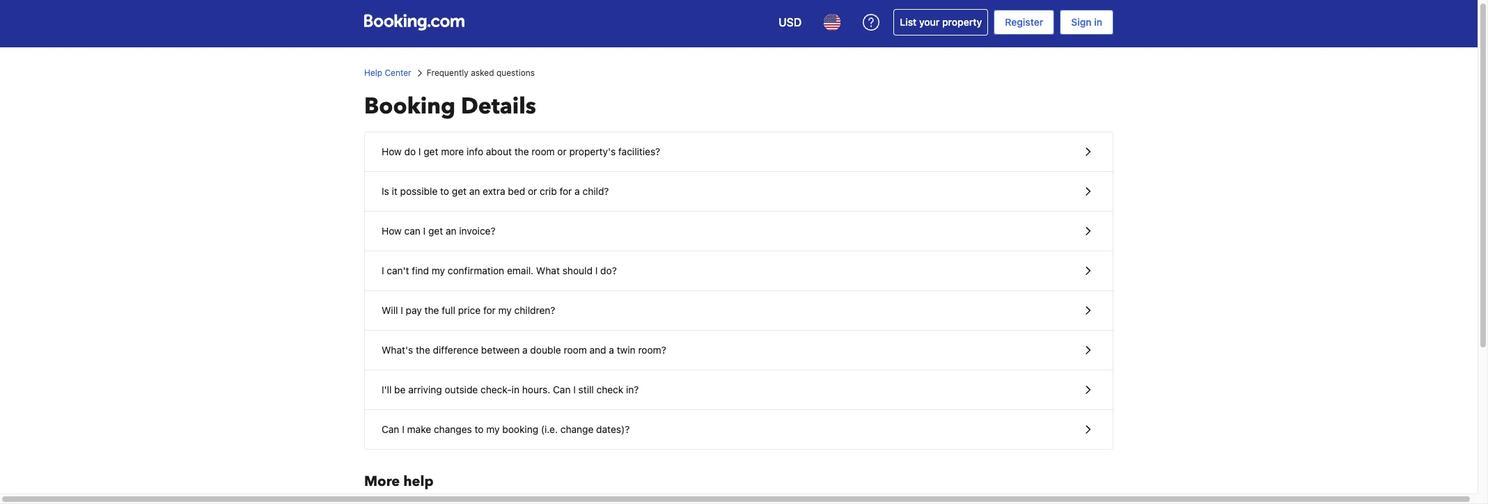 Task type: vqa. For each thing, say whether or not it's contained in the screenshot.
Car
no



Task type: describe. For each thing, give the bounding box(es) containing it.
0 horizontal spatial a
[[523, 344, 528, 356]]

i left can't on the left bottom of page
[[382, 265, 384, 277]]

sign in
[[1072, 16, 1103, 28]]

questions
[[497, 68, 535, 78]]

will i pay the full price for my children? button
[[365, 291, 1113, 331]]

an inside button
[[469, 185, 480, 197]]

crib
[[540, 185, 557, 197]]

can't
[[387, 265, 409, 277]]

property
[[943, 16, 983, 28]]

can
[[404, 225, 421, 237]]

confirmation
[[448, 265, 505, 277]]

help center button
[[364, 67, 411, 79]]

is
[[382, 185, 389, 197]]

do
[[404, 146, 416, 157]]

help
[[404, 472, 434, 491]]

i left do?
[[595, 265, 598, 277]]

1 vertical spatial to
[[475, 424, 484, 435]]

i right do
[[419, 146, 421, 157]]

how do i get more info about the room or property's facilities?
[[382, 146, 661, 157]]

still
[[579, 384, 594, 396]]

register
[[1006, 16, 1044, 28]]

get for more
[[424, 146, 439, 157]]

help
[[364, 68, 383, 78]]

1 vertical spatial my
[[499, 304, 512, 316]]

can i make changes to my booking (i.e. change dates)? button
[[365, 410, 1113, 449]]

usd button
[[771, 6, 810, 39]]

do?
[[601, 265, 617, 277]]

in inside i'll be arriving outside check-in hours. can i still check in? button
[[512, 384, 520, 396]]

make
[[407, 424, 431, 435]]

what's
[[382, 344, 413, 356]]

price
[[458, 304, 481, 316]]

list
[[900, 16, 917, 28]]

2 vertical spatial my
[[486, 424, 500, 435]]

possible
[[400, 185, 438, 197]]

property's
[[570, 146, 616, 157]]

will i pay the full price for my children?
[[382, 304, 556, 316]]

is it possible to get an extra bed or crib for a child? button
[[365, 172, 1113, 212]]

1 vertical spatial can
[[382, 424, 400, 435]]

0 vertical spatial or
[[558, 146, 567, 157]]

booking
[[364, 91, 456, 122]]

0 vertical spatial the
[[515, 146, 529, 157]]

i can't find my confirmation email. what should i do?
[[382, 265, 617, 277]]

booking.com online hotel reservations image
[[364, 14, 465, 31]]

double
[[530, 344, 561, 356]]

i left make
[[402, 424, 405, 435]]

dates)?
[[596, 424, 630, 435]]

how for how can i get an invoice?
[[382, 225, 402, 237]]

outside
[[445, 384, 478, 396]]

0 horizontal spatial or
[[528, 185, 537, 197]]

frequently asked questions
[[427, 68, 535, 78]]

0 vertical spatial my
[[432, 265, 445, 277]]

full
[[442, 304, 456, 316]]

check-
[[481, 384, 512, 396]]

hours.
[[522, 384, 551, 396]]

i can't find my confirmation email. what should i do? button
[[365, 252, 1113, 291]]

more
[[364, 472, 400, 491]]

details
[[461, 91, 536, 122]]

twin
[[617, 344, 636, 356]]

usd
[[779, 16, 802, 29]]

0 vertical spatial can
[[553, 384, 571, 396]]

0 vertical spatial for
[[560, 185, 572, 197]]



Task type: locate. For each thing, give the bounding box(es) containing it.
can left make
[[382, 424, 400, 435]]

0 horizontal spatial an
[[446, 225, 457, 237]]

arriving
[[408, 384, 442, 396]]

get
[[424, 146, 439, 157], [452, 185, 467, 197], [428, 225, 443, 237]]

list your property link
[[894, 9, 989, 36]]

how for how do i get more info about the room or property's facilities?
[[382, 146, 402, 157]]

0 horizontal spatial can
[[382, 424, 400, 435]]

in right 'sign'
[[1095, 16, 1103, 28]]

0 vertical spatial to
[[440, 185, 449, 197]]

get for an
[[428, 225, 443, 237]]

i'll
[[382, 384, 392, 396]]

0 horizontal spatial for
[[483, 304, 496, 316]]

a left 'double'
[[523, 344, 528, 356]]

i left pay
[[401, 304, 403, 316]]

get inside button
[[428, 225, 443, 237]]

0 horizontal spatial in
[[512, 384, 520, 396]]

a
[[575, 185, 580, 197], [523, 344, 528, 356], [609, 344, 614, 356]]

room up 'crib' on the top left of the page
[[532, 146, 555, 157]]

0 vertical spatial get
[[424, 146, 439, 157]]

in left the "hours."
[[512, 384, 520, 396]]

room left "and"
[[564, 344, 587, 356]]

0 vertical spatial an
[[469, 185, 480, 197]]

i inside button
[[423, 225, 426, 237]]

between
[[481, 344, 520, 356]]

1 vertical spatial room
[[564, 344, 587, 356]]

0 horizontal spatial room
[[532, 146, 555, 157]]

center
[[385, 68, 411, 78]]

the right about
[[515, 146, 529, 157]]

1 vertical spatial or
[[528, 185, 537, 197]]

i'll be arriving outside check-in hours. can i still check in?
[[382, 384, 639, 396]]

changes
[[434, 424, 472, 435]]

can i make changes to my booking (i.e. change dates)?
[[382, 424, 630, 435]]

extra
[[483, 185, 506, 197]]

email.
[[507, 265, 534, 277]]

an left invoice?
[[446, 225, 457, 237]]

what's the difference between a double room and a twin room? button
[[365, 331, 1113, 371]]

asked
[[471, 68, 494, 78]]

how inside button
[[382, 225, 402, 237]]

about
[[486, 146, 512, 157]]

0 horizontal spatial to
[[440, 185, 449, 197]]

or left 'crib' on the top left of the page
[[528, 185, 537, 197]]

1 horizontal spatial can
[[553, 384, 571, 396]]

room?
[[638, 344, 667, 356]]

find
[[412, 265, 429, 277]]

my
[[432, 265, 445, 277], [499, 304, 512, 316], [486, 424, 500, 435]]

to
[[440, 185, 449, 197], [475, 424, 484, 435]]

get left extra
[[452, 185, 467, 197]]

check
[[597, 384, 624, 396]]

register link
[[994, 10, 1055, 35]]

1 vertical spatial for
[[483, 304, 496, 316]]

more help
[[364, 472, 434, 491]]

how can i get an invoice?
[[382, 225, 496, 237]]

to right possible
[[440, 185, 449, 197]]

how left can
[[382, 225, 402, 237]]

how can i get an invoice? button
[[365, 212, 1113, 252]]

(i.e.
[[541, 424, 558, 435]]

1 vertical spatial how
[[382, 225, 402, 237]]

2 how from the top
[[382, 225, 402, 237]]

my left booking
[[486, 424, 500, 435]]

frequently
[[427, 68, 469, 78]]

for right 'crib' on the top left of the page
[[560, 185, 572, 197]]

children?
[[515, 304, 556, 316]]

should
[[563, 265, 593, 277]]

get right do
[[424, 146, 439, 157]]

my right "find"
[[432, 265, 445, 277]]

0 vertical spatial room
[[532, 146, 555, 157]]

1 horizontal spatial in
[[1095, 16, 1103, 28]]

1 horizontal spatial to
[[475, 424, 484, 435]]

i
[[419, 146, 421, 157], [423, 225, 426, 237], [382, 265, 384, 277], [595, 265, 598, 277], [401, 304, 403, 316], [574, 384, 576, 396], [402, 424, 405, 435]]

in
[[1095, 16, 1103, 28], [512, 384, 520, 396]]

how inside button
[[382, 146, 402, 157]]

invoice?
[[459, 225, 496, 237]]

room
[[532, 146, 555, 157], [564, 344, 587, 356]]

the
[[515, 146, 529, 157], [425, 304, 439, 316], [416, 344, 430, 356]]

sign
[[1072, 16, 1092, 28]]

booking details
[[364, 91, 536, 122]]

in inside sign in link
[[1095, 16, 1103, 28]]

i left still
[[574, 384, 576, 396]]

i right can
[[423, 225, 426, 237]]

0 vertical spatial how
[[382, 146, 402, 157]]

what
[[536, 265, 560, 277]]

for
[[560, 185, 572, 197], [483, 304, 496, 316]]

an left extra
[[469, 185, 480, 197]]

a right "and"
[[609, 344, 614, 356]]

get right can
[[428, 225, 443, 237]]

help center
[[364, 68, 411, 78]]

an inside button
[[446, 225, 457, 237]]

more
[[441, 146, 464, 157]]

and
[[590, 344, 607, 356]]

how left do
[[382, 146, 402, 157]]

how do i get more info about the room or property's facilities? button
[[365, 132, 1113, 172]]

the right what's
[[416, 344, 430, 356]]

be
[[394, 384, 406, 396]]

i'll be arriving outside check-in hours. can i still check in? button
[[365, 371, 1113, 410]]

what's the difference between a double room and a twin room?
[[382, 344, 667, 356]]

facilities?
[[619, 146, 661, 157]]

difference
[[433, 344, 479, 356]]

can
[[553, 384, 571, 396], [382, 424, 400, 435]]

in?
[[626, 384, 639, 396]]

1 vertical spatial an
[[446, 225, 457, 237]]

1 how from the top
[[382, 146, 402, 157]]

is it possible to get an extra bed or crib for a child?
[[382, 185, 609, 197]]

change
[[561, 424, 594, 435]]

2 horizontal spatial a
[[609, 344, 614, 356]]

or left property's
[[558, 146, 567, 157]]

how
[[382, 146, 402, 157], [382, 225, 402, 237]]

booking
[[502, 424, 539, 435]]

can left still
[[553, 384, 571, 396]]

a left child?
[[575, 185, 580, 197]]

1 vertical spatial the
[[425, 304, 439, 316]]

will
[[382, 304, 398, 316]]

2 vertical spatial the
[[416, 344, 430, 356]]

1 vertical spatial in
[[512, 384, 520, 396]]

2 vertical spatial get
[[428, 225, 443, 237]]

1 horizontal spatial for
[[560, 185, 572, 197]]

to right changes
[[475, 424, 484, 435]]

child?
[[583, 185, 609, 197]]

for right price
[[483, 304, 496, 316]]

1 horizontal spatial a
[[575, 185, 580, 197]]

1 horizontal spatial an
[[469, 185, 480, 197]]

bed
[[508, 185, 525, 197]]

0 vertical spatial in
[[1095, 16, 1103, 28]]

1 vertical spatial get
[[452, 185, 467, 197]]

the left full
[[425, 304, 439, 316]]

your
[[920, 16, 940, 28]]

pay
[[406, 304, 422, 316]]

it
[[392, 185, 398, 197]]

sign in link
[[1061, 10, 1114, 35]]

info
[[467, 146, 484, 157]]

1 horizontal spatial or
[[558, 146, 567, 157]]

an
[[469, 185, 480, 197], [446, 225, 457, 237]]

list your property
[[900, 16, 983, 28]]

my left the children?
[[499, 304, 512, 316]]

1 horizontal spatial room
[[564, 344, 587, 356]]



